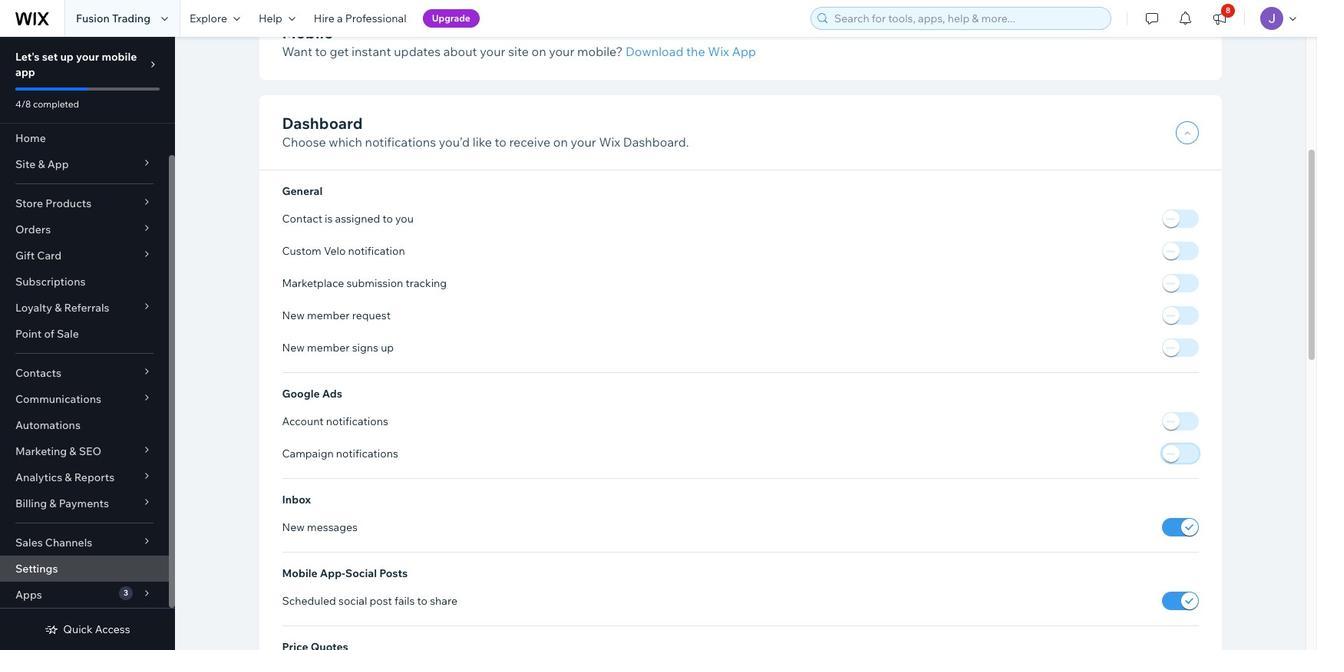 Task type: describe. For each thing, give the bounding box(es) containing it.
a
[[337, 12, 343, 25]]

loyalty
[[15, 301, 52, 315]]

automations
[[15, 418, 81, 432]]

quick
[[63, 623, 93, 637]]

app inside mobile want to get instant updates about your site on your mobile? download the wix app
[[732, 44, 756, 59]]

channels
[[45, 536, 92, 550]]

fusion trading
[[76, 12, 151, 25]]

request
[[352, 309, 391, 322]]

wix inside mobile want to get instant updates about your site on your mobile? download the wix app
[[708, 44, 730, 59]]

dashboard choose which notifications you'd like to receive on your wix dashboard.
[[282, 114, 689, 150]]

want
[[282, 44, 312, 59]]

site
[[15, 157, 36, 171]]

marketplace
[[282, 276, 344, 290]]

notifications for campaign notifications
[[336, 447, 398, 461]]

on inside dashboard choose which notifications you'd like to receive on your wix dashboard.
[[553, 134, 568, 150]]

analytics & reports
[[15, 471, 115, 484]]

tracking
[[406, 276, 447, 290]]

gift card
[[15, 249, 62, 263]]

& for marketing
[[69, 445, 76, 458]]

analytics
[[15, 471, 62, 484]]

point of sale link
[[0, 321, 169, 347]]

subscriptions
[[15, 275, 86, 289]]

about
[[444, 44, 477, 59]]

app
[[15, 65, 35, 79]]

4/8
[[15, 98, 31, 110]]

of
[[44, 327, 54, 341]]

receive
[[509, 134, 551, 150]]

notifications inside dashboard choose which notifications you'd like to receive on your wix dashboard.
[[365, 134, 436, 150]]

download the wix app button
[[626, 42, 756, 61]]

help button
[[250, 0, 305, 37]]

contact
[[282, 212, 322, 226]]

communications button
[[0, 386, 169, 412]]

mobile
[[102, 50, 137, 64]]

choose
[[282, 134, 326, 150]]

fails
[[395, 595, 415, 608]]

social
[[339, 595, 367, 608]]

1 horizontal spatial up
[[381, 341, 394, 355]]

to left you at the left top of the page
[[383, 212, 393, 226]]

new for new messages
[[282, 521, 305, 535]]

is
[[325, 212, 333, 226]]

contact is assigned to you
[[282, 212, 414, 226]]

to inside mobile want to get instant updates about your site on your mobile? download the wix app
[[315, 44, 327, 59]]

hire a professional link
[[305, 0, 416, 37]]

notification
[[348, 244, 405, 258]]

orders
[[15, 223, 51, 236]]

reports
[[74, 471, 115, 484]]

up inside the let's set up your mobile app
[[60, 50, 74, 64]]

completed
[[33, 98, 79, 110]]

quick access
[[63, 623, 130, 637]]

inbox
[[282, 493, 311, 507]]

upgrade button
[[423, 9, 480, 28]]

quick access button
[[45, 623, 130, 637]]

velo
[[324, 244, 346, 258]]

account notifications
[[282, 415, 388, 429]]

your inside dashboard choose which notifications you'd like to receive on your wix dashboard.
[[571, 134, 596, 150]]

4/8 completed
[[15, 98, 79, 110]]

scheduled social post fails to share
[[282, 595, 458, 608]]

products
[[45, 197, 92, 210]]

your inside the let's set up your mobile app
[[76, 50, 99, 64]]

payments
[[59, 497, 109, 511]]

get
[[330, 44, 349, 59]]

mobile for mobile want to get instant updates about your site on your mobile? download the wix app
[[282, 23, 333, 42]]

store products
[[15, 197, 92, 210]]

marketing & seo
[[15, 445, 101, 458]]

marketplace submission tracking
[[282, 276, 447, 290]]

sales channels
[[15, 536, 92, 550]]

upgrade
[[432, 12, 471, 24]]

member for request
[[307, 309, 350, 322]]

settings
[[15, 562, 58, 576]]

campaign notifications
[[282, 447, 398, 461]]

scheduled
[[282, 595, 336, 608]]

let's
[[15, 50, 40, 64]]

you'd
[[439, 134, 470, 150]]

instant
[[352, 44, 391, 59]]

general
[[282, 184, 323, 198]]

Search for tools, apps, help & more... field
[[830, 8, 1106, 29]]

referrals
[[64, 301, 109, 315]]

member for signs
[[307, 341, 350, 355]]

custom
[[282, 244, 322, 258]]

hire a professional
[[314, 12, 407, 25]]

google
[[282, 387, 320, 401]]

communications
[[15, 392, 101, 406]]

sale
[[57, 327, 79, 341]]

new for new member signs up
[[282, 341, 305, 355]]



Task type: vqa. For each thing, say whether or not it's contained in the screenshot.
Filter
no



Task type: locate. For each thing, give the bounding box(es) containing it.
2 vertical spatial new
[[282, 521, 305, 535]]

0 horizontal spatial on
[[532, 44, 546, 59]]

& left reports
[[65, 471, 72, 484]]

notifications up 'campaign notifications'
[[326, 415, 388, 429]]

gift
[[15, 249, 35, 263]]

to inside dashboard choose which notifications you'd like to receive on your wix dashboard.
[[495, 134, 507, 150]]

0 vertical spatial member
[[307, 309, 350, 322]]

2 new from the top
[[282, 341, 305, 355]]

to right like
[[495, 134, 507, 150]]

up right set
[[60, 50, 74, 64]]

new up "google"
[[282, 341, 305, 355]]

notifications down account notifications
[[336, 447, 398, 461]]

download
[[626, 44, 684, 59]]

contacts
[[15, 366, 61, 380]]

messages
[[307, 521, 358, 535]]

assigned
[[335, 212, 380, 226]]

point of sale
[[15, 327, 79, 341]]

0 horizontal spatial app
[[47, 157, 69, 171]]

on inside mobile want to get instant updates about your site on your mobile? download the wix app
[[532, 44, 546, 59]]

1 horizontal spatial on
[[553, 134, 568, 150]]

0 vertical spatial wix
[[708, 44, 730, 59]]

set
[[42, 50, 58, 64]]

& for billing
[[49, 497, 56, 511]]

billing & payments button
[[0, 491, 169, 517]]

apps
[[15, 588, 42, 602]]

account
[[282, 415, 324, 429]]

help
[[259, 12, 282, 25]]

1 horizontal spatial wix
[[708, 44, 730, 59]]

your
[[480, 44, 506, 59], [549, 44, 575, 59], [76, 50, 99, 64], [571, 134, 596, 150]]

up right the signs
[[381, 341, 394, 355]]

automations link
[[0, 412, 169, 438]]

notifications left you'd
[[365, 134, 436, 150]]

sidebar element
[[0, 37, 175, 650]]

share
[[430, 595, 458, 608]]

& right "billing"
[[49, 497, 56, 511]]

settings link
[[0, 556, 169, 582]]

seo
[[79, 445, 101, 458]]

1 vertical spatial mobile
[[282, 567, 318, 581]]

new
[[282, 309, 305, 322], [282, 341, 305, 355], [282, 521, 305, 535]]

site
[[508, 44, 529, 59]]

8
[[1226, 5, 1231, 15]]

submission
[[347, 276, 403, 290]]

0 vertical spatial notifications
[[365, 134, 436, 150]]

your left mobile?
[[549, 44, 575, 59]]

posts
[[379, 567, 408, 581]]

point
[[15, 327, 42, 341]]

site & app button
[[0, 151, 169, 177]]

like
[[473, 134, 492, 150]]

loyalty & referrals button
[[0, 295, 169, 321]]

new down inbox
[[282, 521, 305, 535]]

mobile?
[[577, 44, 623, 59]]

subscriptions link
[[0, 269, 169, 295]]

1 vertical spatial on
[[553, 134, 568, 150]]

new for new member request
[[282, 309, 305, 322]]

billing & payments
[[15, 497, 109, 511]]

your left site
[[480, 44, 506, 59]]

app right site
[[47, 157, 69, 171]]

1 vertical spatial wix
[[599, 134, 621, 150]]

which
[[329, 134, 362, 150]]

new member request
[[282, 309, 391, 322]]

access
[[95, 623, 130, 637]]

wix left dashboard.
[[599, 134, 621, 150]]

ads
[[322, 387, 342, 401]]

8 button
[[1203, 0, 1237, 37]]

professional
[[345, 12, 407, 25]]

dashboard
[[282, 114, 363, 133]]

1 horizontal spatial app
[[732, 44, 756, 59]]

1 new from the top
[[282, 309, 305, 322]]

1 mobile from the top
[[282, 23, 333, 42]]

3 new from the top
[[282, 521, 305, 535]]

your left mobile
[[76, 50, 99, 64]]

new messages
[[282, 521, 358, 535]]

notifications for account notifications
[[326, 415, 388, 429]]

on right receive
[[553, 134, 568, 150]]

marketing
[[15, 445, 67, 458]]

store products button
[[0, 190, 169, 217]]

to right fails
[[417, 595, 428, 608]]

your right receive
[[571, 134, 596, 150]]

0 vertical spatial new
[[282, 309, 305, 322]]

you
[[395, 212, 414, 226]]

app inside site & app dropdown button
[[47, 157, 69, 171]]

post
[[370, 595, 392, 608]]

app-
[[320, 567, 345, 581]]

1 member from the top
[[307, 309, 350, 322]]

new member signs up
[[282, 341, 394, 355]]

to left get
[[315, 44, 327, 59]]

mobile up scheduled
[[282, 567, 318, 581]]

2 mobile from the top
[[282, 567, 318, 581]]

2 member from the top
[[307, 341, 350, 355]]

mobile up want
[[282, 23, 333, 42]]

&
[[38, 157, 45, 171], [55, 301, 62, 315], [69, 445, 76, 458], [65, 471, 72, 484], [49, 497, 56, 511]]

new down 'marketplace' in the left of the page
[[282, 309, 305, 322]]

member down the new member request
[[307, 341, 350, 355]]

& for site
[[38, 157, 45, 171]]

marketing & seo button
[[0, 438, 169, 465]]

& right loyalty
[[55, 301, 62, 315]]

trading
[[112, 12, 151, 25]]

0 vertical spatial up
[[60, 50, 74, 64]]

explore
[[190, 12, 227, 25]]

custom velo notification
[[282, 244, 405, 258]]

on right site
[[532, 44, 546, 59]]

& for loyalty
[[55, 301, 62, 315]]

gift card button
[[0, 243, 169, 269]]

mobile inside mobile want to get instant updates about your site on your mobile? download the wix app
[[282, 23, 333, 42]]

1 vertical spatial notifications
[[326, 415, 388, 429]]

mobile for mobile app-social posts
[[282, 567, 318, 581]]

member
[[307, 309, 350, 322], [307, 341, 350, 355]]

1 vertical spatial new
[[282, 341, 305, 355]]

0 horizontal spatial up
[[60, 50, 74, 64]]

store
[[15, 197, 43, 210]]

dashboard.
[[623, 134, 689, 150]]

& inside dropdown button
[[49, 497, 56, 511]]

& left seo
[[69, 445, 76, 458]]

0 horizontal spatial wix
[[599, 134, 621, 150]]

0 vertical spatial on
[[532, 44, 546, 59]]

social
[[345, 567, 377, 581]]

app right the the
[[732, 44, 756, 59]]

1 vertical spatial app
[[47, 157, 69, 171]]

& right site
[[38, 157, 45, 171]]

hire
[[314, 12, 335, 25]]

wix inside dashboard choose which notifications you'd like to receive on your wix dashboard.
[[599, 134, 621, 150]]

the
[[686, 44, 705, 59]]

& for analytics
[[65, 471, 72, 484]]

0 vertical spatial app
[[732, 44, 756, 59]]

contacts button
[[0, 360, 169, 386]]

on
[[532, 44, 546, 59], [553, 134, 568, 150]]

signs
[[352, 341, 379, 355]]

mobile app-social posts
[[282, 567, 408, 581]]

sales
[[15, 536, 43, 550]]

home
[[15, 131, 46, 145]]

fusion
[[76, 12, 110, 25]]

billing
[[15, 497, 47, 511]]

1 vertical spatial member
[[307, 341, 350, 355]]

3
[[124, 588, 128, 598]]

2 vertical spatial notifications
[[336, 447, 398, 461]]

0 vertical spatial mobile
[[282, 23, 333, 42]]

home link
[[0, 125, 169, 151]]

to
[[315, 44, 327, 59], [495, 134, 507, 150], [383, 212, 393, 226], [417, 595, 428, 608]]

orders button
[[0, 217, 169, 243]]

1 vertical spatial up
[[381, 341, 394, 355]]

let's set up your mobile app
[[15, 50, 137, 79]]

card
[[37, 249, 62, 263]]

member up new member signs up
[[307, 309, 350, 322]]

wix right the the
[[708, 44, 730, 59]]



